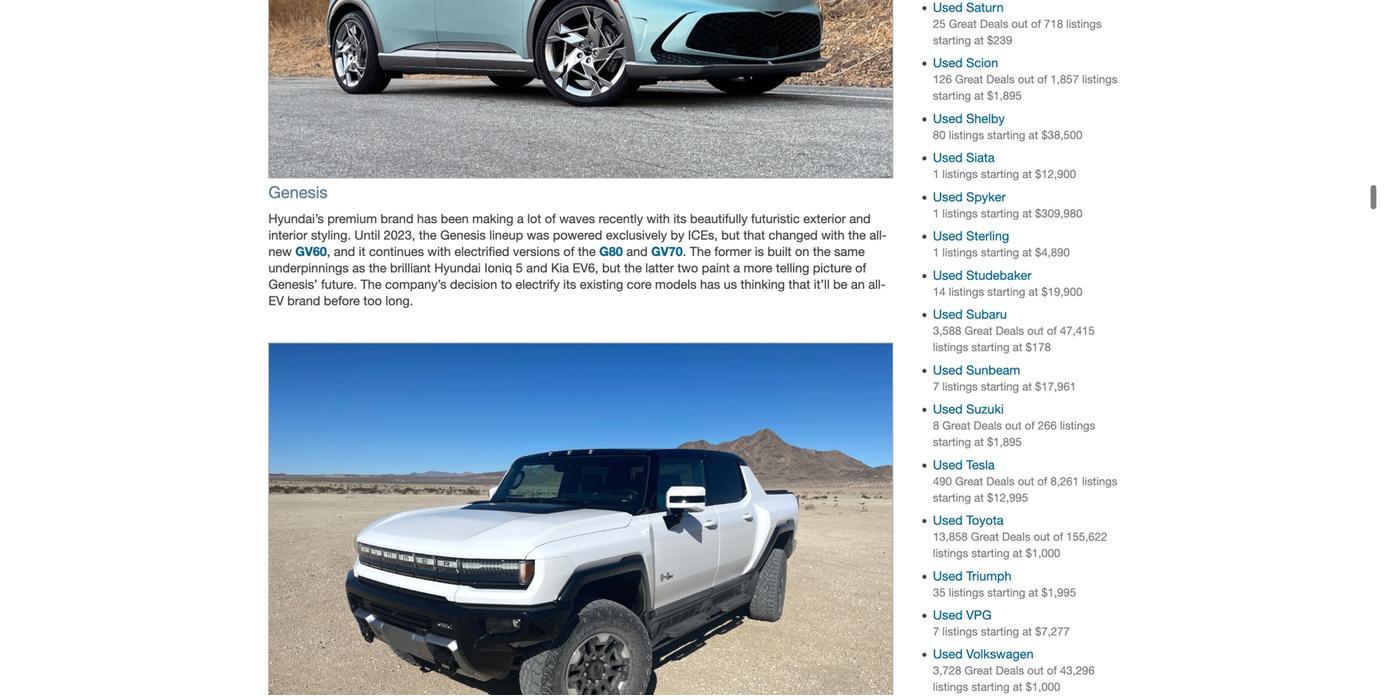 Task type: locate. For each thing, give the bounding box(es) containing it.
2 used from the top
[[933, 111, 963, 126]]

out for toyota
[[1034, 530, 1050, 543]]

1 1 from the top
[[933, 168, 940, 181]]

great for toyota
[[971, 530, 999, 543]]

$38,500
[[1042, 128, 1083, 142]]

and inside . the former is built on the same underpinnings as the brilliant hyundai ioniq 5 and kia ev6, but the latter two paint a more telling picture of genesis' future. the company's decision to electrify its existing core models has us thinking that it'll be an all- ev brand before too long.
[[526, 260, 548, 275]]

with up hyundai
[[428, 244, 451, 259]]

1 vertical spatial all-
[[869, 277, 886, 292]]

1 horizontal spatial that
[[789, 277, 811, 292]]

at down volkswagen in the bottom of the page
[[1013, 680, 1023, 694]]

genesis down the 'been'
[[440, 228, 486, 242]]

at left $38,500
[[1029, 128, 1039, 142]]

used suzuki link
[[933, 402, 1004, 416]]

1 for used spyker
[[933, 207, 940, 220]]

deals for used suzuki
[[974, 419, 1002, 432]]

8 used from the top
[[933, 363, 963, 377]]

deals for used toyota
[[1002, 530, 1031, 543]]

deals inside 25 great deals out of 718 listings starting at
[[980, 17, 1009, 30]]

used shelby 80 listings starting at $38,500
[[933, 111, 1083, 142]]

and up same
[[850, 211, 871, 226]]

at inside used studebaker 14 listings starting at $19,900
[[1029, 285, 1039, 298]]

at inside "8 great deals out of 266 listings starting at"
[[975, 435, 984, 448]]

at left $309,980
[[1023, 207, 1032, 220]]

of inside 25 great deals out of 718 listings starting at
[[1031, 17, 1041, 30]]

0 vertical spatial genesis
[[268, 182, 328, 202]]

all- inside . the former is built on the same underpinnings as the brilliant hyundai ioniq 5 and kia ev6, but the latter two paint a more telling picture of genesis' future. the company's decision to electrify its existing core models has us thinking that it'll be an all- ev brand before too long.
[[869, 277, 886, 292]]

of for 25 great deals out of 718 listings starting at
[[1031, 17, 1041, 30]]

of inside hyundai's premium brand has been making a lot of waves recently with its beautifully futuristic exterior and interior styling. until 2023, the genesis lineup was powered exclusively by ices, but that changed with the all- new
[[545, 211, 556, 226]]

styling.
[[311, 228, 351, 242]]

at left $178
[[1013, 341, 1023, 354]]

exterior
[[804, 211, 846, 226]]

futuristic
[[751, 211, 800, 226]]

listings inside the 490 great deals out of 8,261 listings starting at
[[1082, 475, 1118, 488]]

718
[[1045, 17, 1063, 30]]

out
[[1012, 17, 1028, 30], [1018, 73, 1035, 86], [1028, 324, 1044, 337], [1006, 419, 1022, 432], [1018, 475, 1035, 488], [1034, 530, 1050, 543], [1028, 664, 1044, 677]]

used inside used sunbeam 7 listings starting at $17,961
[[933, 363, 963, 377]]

1 $1,895 from the top
[[987, 89, 1022, 102]]

listings inside the used triumph 35 listings starting at $1,995
[[949, 586, 984, 599]]

listings down 'used shelby' link
[[949, 128, 984, 142]]

used down the 35
[[933, 608, 963, 622]]

of left the 155,622
[[1054, 530, 1063, 543]]

$1,000 up '$1,995'
[[1026, 547, 1061, 560]]

7 for used sunbeam
[[933, 380, 940, 393]]

be
[[834, 277, 848, 292]]

of inside . the former is built on the same underpinnings as the brilliant hyundai ioniq 5 and kia ev6, but the latter two paint a more telling picture of genesis' future. the company's decision to electrify its existing core models has us thinking that it'll be an all- ev brand before too long.
[[856, 260, 867, 275]]

the up core
[[624, 260, 642, 275]]

starting inside 25 great deals out of 718 listings starting at
[[933, 34, 971, 47]]

at inside "13,858 great deals out of 155,622 listings starting at"
[[1013, 547, 1023, 560]]

listings down used vpg link
[[943, 625, 978, 638]]

and down versions
[[526, 260, 548, 275]]

$7,277
[[1035, 625, 1070, 638]]

of for 126 great deals out of 1,857 listings starting at
[[1038, 73, 1048, 86]]

$1,000 down 43,296
[[1026, 680, 1061, 694]]

of inside the 490 great deals out of 8,261 listings starting at
[[1038, 475, 1048, 488]]

deals inside "13,858 great deals out of 155,622 listings starting at"
[[1002, 530, 1031, 543]]

3 used from the top
[[933, 150, 963, 165]]

at left '$1,995'
[[1029, 586, 1039, 599]]

listings right 266
[[1060, 419, 1096, 432]]

deals down toyota
[[1002, 530, 1031, 543]]

the up picture at the right
[[813, 244, 831, 259]]

2 vertical spatial 1
[[933, 246, 940, 259]]

starting down sterling
[[981, 246, 1019, 259]]

starting down spyker
[[981, 207, 1019, 220]]

of for 3,728 great deals out of 43,296 listings starting at
[[1047, 664, 1057, 677]]

at up the used triumph 35 listings starting at $1,995
[[1013, 547, 1023, 560]]

suzuki
[[967, 402, 1004, 416]]

great inside the 490 great deals out of 8,261 listings starting at
[[955, 475, 983, 488]]

0 horizontal spatial but
[[602, 260, 621, 275]]

9 used from the top
[[933, 402, 963, 416]]

1 horizontal spatial a
[[734, 260, 740, 275]]

listings inside used sunbeam 7 listings starting at $17,961
[[943, 380, 978, 393]]

used inside the used triumph 35 listings starting at $1,995
[[933, 568, 963, 583]]

great down used volkswagen link on the bottom of page
[[965, 664, 993, 677]]

underpinnings
[[268, 260, 349, 275]]

used inside used spyker 1 listings starting at $309,980
[[933, 189, 963, 204]]

0 horizontal spatial the
[[361, 277, 382, 292]]

out inside 126 great deals out of 1,857 listings starting at
[[1018, 73, 1035, 86]]

starting
[[933, 34, 971, 47], [933, 89, 971, 102], [988, 128, 1026, 142], [981, 168, 1019, 181], [981, 207, 1019, 220], [981, 246, 1019, 259], [988, 285, 1026, 298], [972, 341, 1010, 354], [981, 380, 1019, 393], [933, 435, 971, 448], [933, 491, 971, 504], [972, 547, 1010, 560], [988, 586, 1026, 599], [981, 625, 1019, 638], [972, 680, 1010, 694]]

at up toyota
[[975, 491, 984, 504]]

of for 8 great deals out of 266 listings starting at
[[1025, 419, 1035, 432]]

at inside 3,728 great deals out of 43,296 listings starting at
[[1013, 680, 1023, 694]]

used up 126
[[933, 56, 963, 70]]

2023 genesis gv60 review thumbnail image
[[268, 0, 894, 178]]

used scion link
[[933, 56, 999, 70]]

1 vertical spatial that
[[789, 277, 811, 292]]

,
[[327, 244, 331, 259]]

volkswagen
[[967, 647, 1034, 662]]

7 inside 'used vpg 7 listings starting at $7,277'
[[933, 625, 940, 638]]

hyundai's
[[268, 211, 324, 226]]

starting inside used spyker 1 listings starting at $309,980
[[981, 207, 1019, 220]]

of left 8,261
[[1038, 475, 1048, 488]]

electrified
[[455, 244, 510, 259]]

1 horizontal spatial brand
[[381, 211, 414, 226]]

used for used siata 1 listings starting at $12,900
[[933, 150, 963, 165]]

deals up the '$239'
[[980, 17, 1009, 30]]

7 used from the top
[[933, 307, 963, 322]]

that up is
[[744, 228, 765, 242]]

it
[[359, 244, 366, 259]]

10 used from the top
[[933, 457, 963, 472]]

at inside the 490 great deals out of 8,261 listings starting at
[[975, 491, 984, 504]]

of down powered
[[564, 244, 575, 259]]

of up an
[[856, 260, 867, 275]]

but inside hyundai's premium brand has been making a lot of waves recently with its beautifully futuristic exterior and interior styling. until 2023, the genesis lineup was powered exclusively by ices, but that changed with the all- new
[[722, 228, 740, 242]]

deals down subaru
[[996, 324, 1025, 337]]

listings down used spyker link
[[943, 207, 978, 220]]

long.
[[386, 293, 413, 308]]

recently
[[599, 211, 643, 226]]

great inside 3,588 great deals out of 47,415 listings starting at
[[965, 324, 993, 337]]

great down subaru
[[965, 324, 993, 337]]

used inside used siata 1 listings starting at $12,900
[[933, 150, 963, 165]]

0 vertical spatial brand
[[381, 211, 414, 226]]

its down kia
[[563, 277, 577, 292]]

starting up volkswagen in the bottom of the page
[[981, 625, 1019, 638]]

at up 'tesla'
[[975, 435, 984, 448]]

1 vertical spatial has
[[700, 277, 720, 292]]

used vpg link
[[933, 608, 992, 622]]

used inside used shelby 80 listings starting at $38,500
[[933, 111, 963, 126]]

great down used suzuki link
[[943, 419, 971, 432]]

0 horizontal spatial its
[[563, 277, 577, 292]]

1 horizontal spatial but
[[722, 228, 740, 242]]

1 vertical spatial $1,895
[[987, 435, 1022, 448]]

of right lot
[[545, 211, 556, 226]]

of left 266
[[1025, 419, 1035, 432]]

$1,895 up 'tesla'
[[987, 435, 1022, 448]]

deals inside 3,728 great deals out of 43,296 listings starting at
[[996, 664, 1025, 677]]

1 vertical spatial the
[[361, 277, 382, 292]]

starting up triumph
[[972, 547, 1010, 560]]

used volkswagen link
[[933, 647, 1034, 662]]

great inside 126 great deals out of 1,857 listings starting at
[[955, 73, 983, 86]]

all-
[[870, 228, 887, 242], [869, 277, 886, 292]]

sterling
[[967, 229, 1010, 243]]

that inside . the former is built on the same underpinnings as the brilliant hyundai ioniq 5 and kia ev6, but the latter two paint a more telling picture of genesis' future. the company's decision to electrify its existing core models has us thinking that it'll be an all- ev brand before too long.
[[789, 277, 811, 292]]

with up exclusively
[[647, 211, 670, 226]]

starting inside used sunbeam 7 listings starting at $17,961
[[981, 380, 1019, 393]]

starting down shelby
[[988, 128, 1026, 142]]

used for used vpg 7 listings starting at $7,277
[[933, 608, 963, 622]]

at left $4,890
[[1023, 246, 1032, 259]]

80
[[933, 128, 946, 142]]

1 vertical spatial but
[[602, 260, 621, 275]]

ioniq
[[485, 260, 512, 275]]

out inside 3,588 great deals out of 47,415 listings starting at
[[1028, 324, 1044, 337]]

starting inside 3,588 great deals out of 47,415 listings starting at
[[972, 341, 1010, 354]]

models
[[655, 277, 697, 292]]

out left 266
[[1006, 419, 1022, 432]]

the
[[690, 244, 711, 259], [361, 277, 382, 292]]

listings inside "8 great deals out of 266 listings starting at"
[[1060, 419, 1096, 432]]

changed
[[769, 228, 818, 242]]

$1,895 up shelby
[[987, 89, 1022, 102]]

at up shelby
[[975, 89, 984, 102]]

brand
[[381, 211, 414, 226], [287, 293, 320, 308]]

1 vertical spatial a
[[734, 260, 740, 275]]

1 inside used spyker 1 listings starting at $309,980
[[933, 207, 940, 220]]

great down used tesla
[[955, 475, 983, 488]]

the right 2023,
[[419, 228, 437, 242]]

of inside 126 great deals out of 1,857 listings starting at
[[1038, 73, 1048, 86]]

$1,895 for used suzuki
[[987, 435, 1022, 448]]

$1,000 for used volkswagen
[[1026, 680, 1061, 694]]

great inside "13,858 great deals out of 155,622 listings starting at"
[[971, 530, 999, 543]]

out up the '$239'
[[1012, 17, 1028, 30]]

0 horizontal spatial that
[[744, 228, 765, 242]]

great for scion
[[955, 73, 983, 86]]

used up the 35
[[933, 568, 963, 583]]

great for suzuki
[[943, 419, 971, 432]]

0 vertical spatial all-
[[870, 228, 887, 242]]

1 vertical spatial 7
[[933, 625, 940, 638]]

has down the paint
[[700, 277, 720, 292]]

used siata 1 listings starting at $12,900
[[933, 150, 1077, 181]]

beautifully
[[690, 211, 748, 226]]

0 vertical spatial 7
[[933, 380, 940, 393]]

listings inside used siata 1 listings starting at $12,900
[[943, 168, 978, 181]]

starting down 126
[[933, 89, 971, 102]]

brand up 2023,
[[381, 211, 414, 226]]

0 vertical spatial with
[[647, 211, 670, 226]]

0 horizontal spatial a
[[517, 211, 524, 226]]

11 used from the top
[[933, 513, 963, 528]]

1 down used siata link
[[933, 168, 940, 181]]

1 $1,000 from the top
[[1026, 547, 1061, 560]]

great for subaru
[[965, 324, 993, 337]]

out up $178
[[1028, 324, 1044, 337]]

starting inside 126 great deals out of 1,857 listings starting at
[[933, 89, 971, 102]]

12 used from the top
[[933, 568, 963, 583]]

5 used from the top
[[933, 229, 963, 243]]

listings inside the used sterling 1 listings starting at $4,890
[[943, 246, 978, 259]]

$1,000 for used toyota
[[1026, 547, 1061, 560]]

great inside "8 great deals out of 266 listings starting at"
[[943, 419, 971, 432]]

the up ev6,
[[578, 244, 596, 259]]

7 up 8 in the right of the page
[[933, 380, 940, 393]]

paint
[[702, 260, 730, 275]]

starting down siata
[[981, 168, 1019, 181]]

0 vertical spatial that
[[744, 228, 765, 242]]

6 used from the top
[[933, 268, 963, 283]]

and right ','
[[334, 244, 355, 259]]

of up $178
[[1047, 324, 1057, 337]]

out inside "8 great deals out of 266 listings starting at"
[[1006, 419, 1022, 432]]

1 vertical spatial brand
[[287, 293, 320, 308]]

0 vertical spatial but
[[722, 228, 740, 242]]

1 horizontal spatial genesis
[[440, 228, 486, 242]]

its
[[674, 211, 687, 226], [563, 277, 577, 292]]

toyota
[[967, 513, 1004, 528]]

genesis inside hyundai's premium brand has been making a lot of waves recently with its beautifully futuristic exterior and interior styling. until 2023, the genesis lineup was powered exclusively by ices, but that changed with the all- new
[[440, 228, 486, 242]]

35
[[933, 586, 946, 599]]

starting inside "13,858 great deals out of 155,622 listings starting at"
[[972, 547, 1010, 560]]

has inside hyundai's premium brand has been making a lot of waves recently with its beautifully futuristic exterior and interior styling. until 2023, the genesis lineup was powered exclusively by ices, but that changed with the all- new
[[417, 211, 437, 226]]

waves
[[559, 211, 595, 226]]

out up $12,995 on the bottom right of the page
[[1018, 475, 1035, 488]]

lot
[[527, 211, 541, 226]]

the up too on the top of page
[[361, 277, 382, 292]]

listings down used sterling link
[[943, 246, 978, 259]]

used inside the used sterling 1 listings starting at $4,890
[[933, 229, 963, 243]]

gv60 , and it continues with electrified versions of the g80 and gv70
[[295, 244, 683, 259]]

gv70
[[651, 244, 683, 259]]

0 vertical spatial its
[[674, 211, 687, 226]]

used subaru
[[933, 307, 1007, 322]]

starting inside used studebaker 14 listings starting at $19,900
[[988, 285, 1026, 298]]

ices,
[[688, 228, 718, 242]]

at left $12,900
[[1023, 168, 1032, 181]]

of inside 3,588 great deals out of 47,415 listings starting at
[[1047, 324, 1057, 337]]

a down former at the right of the page
[[734, 260, 740, 275]]

0 vertical spatial a
[[517, 211, 524, 226]]

listings inside used studebaker 14 listings starting at $19,900
[[949, 285, 984, 298]]

of inside "13,858 great deals out of 155,622 listings starting at"
[[1054, 530, 1063, 543]]

1 horizontal spatial its
[[674, 211, 687, 226]]

electrify
[[516, 277, 560, 292]]

1 down used spyker link
[[933, 207, 940, 220]]

0 horizontal spatial brand
[[287, 293, 320, 308]]

3 1 from the top
[[933, 246, 940, 259]]

ev6,
[[573, 260, 599, 275]]

has left the 'been'
[[417, 211, 437, 226]]

listings down used studebaker link
[[949, 285, 984, 298]]

deals inside 3,588 great deals out of 47,415 listings starting at
[[996, 324, 1025, 337]]

at inside used sunbeam 7 listings starting at $17,961
[[1023, 380, 1032, 393]]

$12,995
[[987, 491, 1029, 504]]

used for used subaru
[[933, 307, 963, 322]]

at inside 3,588 great deals out of 47,415 listings starting at
[[1013, 341, 1023, 354]]

great inside 3,728 great deals out of 43,296 listings starting at
[[965, 664, 993, 677]]

continues
[[369, 244, 424, 259]]

starting down 490
[[933, 491, 971, 504]]

used
[[933, 56, 963, 70], [933, 111, 963, 126], [933, 150, 963, 165], [933, 189, 963, 204], [933, 229, 963, 243], [933, 268, 963, 283], [933, 307, 963, 322], [933, 363, 963, 377], [933, 402, 963, 416], [933, 457, 963, 472], [933, 513, 963, 528], [933, 568, 963, 583], [933, 608, 963, 622], [933, 647, 963, 662]]

4 used from the top
[[933, 189, 963, 204]]

0 vertical spatial $1,000
[[1026, 547, 1061, 560]]

by
[[671, 228, 685, 242]]

2023 gmc hummer ev pickup review lead in image
[[268, 343, 894, 695]]

with down exterior
[[822, 228, 845, 242]]

used for used scion
[[933, 56, 963, 70]]

listings right 1,857
[[1082, 73, 1118, 86]]

0 horizontal spatial has
[[417, 211, 437, 226]]

1 vertical spatial 1
[[933, 207, 940, 220]]

genesis up hyundai's
[[268, 182, 328, 202]]

shelby
[[967, 111, 1005, 126]]

great for tesla
[[955, 475, 983, 488]]

used up 13,858
[[933, 513, 963, 528]]

starting down studebaker
[[988, 285, 1026, 298]]

genesis'
[[268, 277, 318, 292]]

2 horizontal spatial with
[[822, 228, 845, 242]]

1 vertical spatial $1,000
[[1026, 680, 1061, 694]]

listings down used triumph link at the right of page
[[949, 586, 984, 599]]

out inside 25 great deals out of 718 listings starting at
[[1012, 17, 1028, 30]]

core
[[627, 277, 652, 292]]

used scion
[[933, 56, 999, 70]]

0 vertical spatial 1
[[933, 168, 940, 181]]

13 used from the top
[[933, 608, 963, 622]]

2 $1,895 from the top
[[987, 435, 1022, 448]]

former
[[715, 244, 752, 259]]

great right 25
[[949, 17, 977, 30]]

1 vertical spatial genesis
[[440, 228, 486, 242]]

great
[[949, 17, 977, 30], [955, 73, 983, 86], [965, 324, 993, 337], [943, 419, 971, 432], [955, 475, 983, 488], [971, 530, 999, 543], [965, 664, 993, 677]]

1 inside used siata 1 listings starting at $12,900
[[933, 168, 940, 181]]

used toyota
[[933, 513, 1004, 528]]

starting inside used siata 1 listings starting at $12,900
[[981, 168, 1019, 181]]

14 used from the top
[[933, 647, 963, 662]]

1 vertical spatial with
[[822, 228, 845, 242]]

the right .
[[690, 244, 711, 259]]

1 down used sterling link
[[933, 246, 940, 259]]

7
[[933, 380, 940, 393], [933, 625, 940, 638]]

listings down "3,588"
[[933, 341, 969, 354]]

until
[[355, 228, 380, 242]]

out inside "13,858 great deals out of 155,622 listings starting at"
[[1034, 530, 1050, 543]]

deals inside "8 great deals out of 266 listings starting at"
[[974, 419, 1002, 432]]

0 horizontal spatial with
[[428, 244, 451, 259]]

listings down 3,728
[[933, 680, 969, 694]]

premium
[[327, 211, 377, 226]]

2 $1,000 from the top
[[1026, 680, 1061, 694]]

0 vertical spatial $1,895
[[987, 89, 1022, 102]]

and
[[850, 211, 871, 226], [334, 244, 355, 259], [627, 244, 648, 259], [526, 260, 548, 275]]

2 vertical spatial with
[[428, 244, 451, 259]]

1 inside the used sterling 1 listings starting at $4,890
[[933, 246, 940, 259]]

subaru
[[967, 307, 1007, 322]]

1 used from the top
[[933, 56, 963, 70]]

great down used scion link on the top right of the page
[[955, 73, 983, 86]]

used up 490
[[933, 457, 963, 472]]

listings right 718
[[1067, 17, 1102, 30]]

1 vertical spatial its
[[563, 277, 577, 292]]

starting inside 'used vpg 7 listings starting at $7,277'
[[981, 625, 1019, 638]]

deals for used scion
[[987, 73, 1015, 86]]

used inside 'used vpg 7 listings starting at $7,277'
[[933, 608, 963, 622]]

used left spyker
[[933, 189, 963, 204]]

out inside the 490 great deals out of 8,261 listings starting at
[[1018, 475, 1035, 488]]

starting down 8 in the right of the page
[[933, 435, 971, 448]]

more
[[744, 260, 773, 275]]

of left 43,296
[[1047, 664, 1057, 677]]

kia
[[551, 260, 569, 275]]

$309,980
[[1035, 207, 1083, 220]]

starting up sunbeam
[[972, 341, 1010, 354]]

deals
[[980, 17, 1009, 30], [987, 73, 1015, 86], [996, 324, 1025, 337], [974, 419, 1002, 432], [987, 475, 1015, 488], [1002, 530, 1031, 543], [996, 664, 1025, 677]]

listings right 8,261
[[1082, 475, 1118, 488]]

0 vertical spatial has
[[417, 211, 437, 226]]

deals down volkswagen in the bottom of the page
[[996, 664, 1025, 677]]

triumph
[[967, 568, 1012, 583]]

vpg
[[967, 608, 992, 622]]

deals inside 126 great deals out of 1,857 listings starting at
[[987, 73, 1015, 86]]

$1,000
[[1026, 547, 1061, 560], [1026, 680, 1061, 694]]

13,858
[[933, 530, 968, 543]]

used inside used studebaker 14 listings starting at $19,900
[[933, 268, 963, 283]]

2 7 from the top
[[933, 625, 940, 638]]

0 horizontal spatial genesis
[[268, 182, 328, 202]]

7 down used vpg link
[[933, 625, 940, 638]]

at left the '$239'
[[975, 34, 984, 47]]

its up by at left top
[[674, 211, 687, 226]]

13,858 great deals out of 155,622 listings starting at
[[933, 530, 1108, 560]]

that down telling
[[789, 277, 811, 292]]

out down volkswagen in the bottom of the page
[[1028, 664, 1044, 677]]

.
[[683, 244, 687, 259]]

hyundai's premium brand has been making a lot of waves recently with its beautifully futuristic exterior and interior styling. until 2023, the genesis lineup was powered exclusively by ices, but that changed with the all- new
[[268, 211, 887, 259]]

2 1 from the top
[[933, 207, 940, 220]]

to
[[501, 277, 512, 292]]

used up "3,588"
[[933, 307, 963, 322]]

7 for used vpg
[[933, 625, 940, 638]]

1 7 from the top
[[933, 380, 940, 393]]

1 horizontal spatial has
[[700, 277, 720, 292]]

used up 14
[[933, 268, 963, 283]]

a inside hyundai's premium brand has been making a lot of waves recently with its beautifully futuristic exterior and interior styling. until 2023, the genesis lineup was powered exclusively by ices, but that changed with the all- new
[[517, 211, 524, 226]]

0 vertical spatial the
[[690, 244, 711, 259]]

deals up $12,995 on the bottom right of the page
[[987, 475, 1015, 488]]

7 inside used sunbeam 7 listings starting at $17,961
[[933, 380, 940, 393]]

used triumph link
[[933, 568, 1012, 583]]

$1,995
[[1042, 586, 1077, 599]]



Task type: describe. For each thing, give the bounding box(es) containing it.
great for volkswagen
[[965, 664, 993, 677]]

starting inside used shelby 80 listings starting at $38,500
[[988, 128, 1026, 142]]

used tesla
[[933, 457, 995, 472]]

14
[[933, 285, 946, 298]]

a inside . the former is built on the same underpinnings as the brilliant hyundai ioniq 5 and kia ev6, but the latter two paint a more telling picture of genesis' future. the company's decision to electrify its existing core models has us thinking that it'll be an all- ev brand before too long.
[[734, 260, 740, 275]]

two
[[678, 260, 698, 275]]

listings inside 3,728 great deals out of 43,296 listings starting at
[[933, 680, 969, 694]]

$12,900
[[1035, 168, 1077, 181]]

of for 3,588 great deals out of 47,415 listings starting at
[[1047, 324, 1057, 337]]

used sterling link
[[933, 229, 1010, 243]]

used for used spyker 1 listings starting at $309,980
[[933, 189, 963, 204]]

used triumph 35 listings starting at $1,995
[[933, 568, 1077, 599]]

at inside 126 great deals out of 1,857 listings starting at
[[975, 89, 984, 102]]

used sunbeam link
[[933, 363, 1021, 377]]

43,296
[[1060, 664, 1095, 677]]

listings inside used spyker 1 listings starting at $309,980
[[943, 207, 978, 220]]

3,588
[[933, 324, 962, 337]]

gv60
[[295, 244, 327, 259]]

266
[[1038, 419, 1057, 432]]

used for used studebaker 14 listings starting at $19,900
[[933, 268, 963, 283]]

used for used volkswagen
[[933, 647, 963, 662]]

picture
[[813, 260, 852, 275]]

used for used triumph 35 listings starting at $1,995
[[933, 568, 963, 583]]

at inside used siata 1 listings starting at $12,900
[[1023, 168, 1032, 181]]

but inside . the former is built on the same underpinnings as the brilliant hyundai ioniq 5 and kia ev6, but the latter two paint a more telling picture of genesis' future. the company's decision to electrify its existing core models has us thinking that it'll be an all- ev brand before too long.
[[602, 260, 621, 275]]

used studebaker 14 listings starting at $19,900
[[933, 268, 1083, 298]]

used for used sterling 1 listings starting at $4,890
[[933, 229, 963, 243]]

490
[[933, 475, 952, 488]]

of inside gv60 , and it continues with electrified versions of the g80 and gv70
[[564, 244, 575, 259]]

was
[[527, 228, 550, 242]]

listings inside "13,858 great deals out of 155,622 listings starting at"
[[933, 547, 969, 560]]

at inside the used triumph 35 listings starting at $1,995
[[1029, 586, 1039, 599]]

$178
[[1026, 341, 1051, 354]]

$1,895 for used scion
[[987, 89, 1022, 102]]

used for used shelby 80 listings starting at $38,500
[[933, 111, 963, 126]]

25 great deals out of 718 listings starting at
[[933, 17, 1102, 47]]

listings inside 3,588 great deals out of 47,415 listings starting at
[[933, 341, 969, 354]]

126 great deals out of 1,857 listings starting at
[[933, 73, 1118, 102]]

listings inside 'used vpg 7 listings starting at $7,277'
[[943, 625, 978, 638]]

versions
[[513, 244, 560, 259]]

scion
[[967, 56, 999, 70]]

3,728 great deals out of 43,296 listings starting at
[[933, 664, 1095, 694]]

$17,961
[[1035, 380, 1077, 393]]

of for 13,858 great deals out of 155,622 listings starting at
[[1054, 530, 1063, 543]]

used toyota link
[[933, 513, 1004, 528]]

decision
[[450, 277, 497, 292]]

that inside hyundai's premium brand has been making a lot of waves recently with its beautifully futuristic exterior and interior styling. until 2023, the genesis lineup was powered exclusively by ices, but that changed with the all- new
[[744, 228, 765, 242]]

listings inside used shelby 80 listings starting at $38,500
[[949, 128, 984, 142]]

been
[[441, 211, 469, 226]]

25
[[933, 17, 946, 30]]

ev
[[268, 293, 284, 308]]

$19,900
[[1042, 285, 1083, 298]]

used spyker link
[[933, 189, 1006, 204]]

5
[[516, 260, 523, 275]]

future.
[[321, 277, 357, 292]]

on
[[795, 244, 810, 259]]

deals for used subaru
[[996, 324, 1025, 337]]

used for used sunbeam 7 listings starting at $17,961
[[933, 363, 963, 377]]

lineup
[[489, 228, 523, 242]]

at inside used spyker 1 listings starting at $309,980
[[1023, 207, 1032, 220]]

at inside 25 great deals out of 718 listings starting at
[[975, 34, 984, 47]]

deals for used volkswagen
[[996, 664, 1025, 677]]

3,588 great deals out of 47,415 listings starting at
[[933, 324, 1095, 354]]

built
[[768, 244, 792, 259]]

used subaru link
[[933, 307, 1007, 322]]

starting inside 3,728 great deals out of 43,296 listings starting at
[[972, 680, 1010, 694]]

out for tesla
[[1018, 475, 1035, 488]]

used suzuki
[[933, 402, 1004, 416]]

out for suzuki
[[1006, 419, 1022, 432]]

g80
[[599, 244, 623, 259]]

used for used toyota
[[933, 513, 963, 528]]

us
[[724, 277, 737, 292]]

same
[[834, 244, 865, 259]]

brand inside hyundai's premium brand has been making a lot of waves recently with its beautifully futuristic exterior and interior styling. until 2023, the genesis lineup was powered exclusively by ices, but that changed with the all- new
[[381, 211, 414, 226]]

8 great deals out of 266 listings starting at
[[933, 419, 1096, 448]]

out for scion
[[1018, 73, 1035, 86]]

the inside gv60 , and it continues with electrified versions of the g80 and gv70
[[578, 244, 596, 259]]

the right as
[[369, 260, 387, 275]]

spyker
[[967, 189, 1006, 204]]

1 for used sterling
[[933, 246, 940, 259]]

brilliant
[[390, 260, 431, 275]]

starting inside the used triumph 35 listings starting at $1,995
[[988, 586, 1026, 599]]

its inside . the former is built on the same underpinnings as the brilliant hyundai ioniq 5 and kia ev6, but the latter two paint a more telling picture of genesis' future. the company's decision to electrify its existing core models has us thinking that it'll be an all- ev brand before too long.
[[563, 277, 577, 292]]

listings inside 126 great deals out of 1,857 listings starting at
[[1082, 73, 1118, 86]]

$239
[[987, 34, 1013, 47]]

used for used suzuki
[[933, 402, 963, 416]]

126
[[933, 73, 952, 86]]

1,857
[[1051, 73, 1079, 86]]

8
[[933, 419, 940, 432]]

1 horizontal spatial the
[[690, 244, 711, 259]]

at inside 'used vpg 7 listings starting at $7,277'
[[1023, 625, 1032, 638]]

all- inside hyundai's premium brand has been making a lot of waves recently with its beautifully futuristic exterior and interior styling. until 2023, the genesis lineup was powered exclusively by ices, but that changed with the all- new
[[870, 228, 887, 242]]

tesla
[[967, 457, 995, 472]]

telling
[[776, 260, 810, 275]]

used sunbeam 7 listings starting at $17,961
[[933, 363, 1077, 393]]

the up same
[[848, 228, 866, 242]]

gv60 link
[[295, 244, 327, 259]]

thinking
[[741, 277, 785, 292]]

490 great deals out of 8,261 listings starting at
[[933, 475, 1118, 504]]

155,622
[[1067, 530, 1108, 543]]

brand inside . the former is built on the same underpinnings as the brilliant hyundai ioniq 5 and kia ev6, but the latter two paint a more telling picture of genesis' future. the company's decision to electrify its existing core models has us thinking that it'll be an all- ev brand before too long.
[[287, 293, 320, 308]]

and inside hyundai's premium brand has been making a lot of waves recently with its beautifully futuristic exterior and interior styling. until 2023, the genesis lineup was powered exclusively by ices, but that changed with the all- new
[[850, 211, 871, 226]]

starting inside "8 great deals out of 266 listings starting at"
[[933, 435, 971, 448]]

out for subaru
[[1028, 324, 1044, 337]]

listings inside 25 great deals out of 718 listings starting at
[[1067, 17, 1102, 30]]

exclusively
[[606, 228, 667, 242]]

at inside used shelby 80 listings starting at $38,500
[[1029, 128, 1039, 142]]

interior
[[268, 228, 308, 242]]

used for used tesla
[[933, 457, 963, 472]]

is
[[755, 244, 764, 259]]

at inside the used sterling 1 listings starting at $4,890
[[1023, 246, 1032, 259]]

8,261
[[1051, 475, 1079, 488]]

gv70 link
[[651, 244, 683, 259]]

new
[[268, 244, 292, 259]]

. the former is built on the same underpinnings as the brilliant hyundai ioniq 5 and kia ev6, but the latter two paint a more telling picture of genesis' future. the company's decision to electrify its existing core models has us thinking that it'll be an all- ev brand before too long.
[[268, 244, 886, 308]]

and down exclusively
[[627, 244, 648, 259]]

g80 link
[[599, 244, 623, 259]]

great inside 25 great deals out of 718 listings starting at
[[949, 17, 977, 30]]

1 for used siata
[[933, 168, 940, 181]]

an
[[851, 277, 865, 292]]

starting inside the 490 great deals out of 8,261 listings starting at
[[933, 491, 971, 504]]

with inside gv60 , and it continues with electrified versions of the g80 and gv70
[[428, 244, 451, 259]]

its inside hyundai's premium brand has been making a lot of waves recently with its beautifully futuristic exterior and interior styling. until 2023, the genesis lineup was powered exclusively by ices, but that changed with the all- new
[[674, 211, 687, 226]]

studebaker
[[967, 268, 1032, 283]]

used tesla link
[[933, 457, 995, 472]]

has inside . the former is built on the same underpinnings as the brilliant hyundai ioniq 5 and kia ev6, but the latter two paint a more telling picture of genesis' future. the company's decision to electrify its existing core models has us thinking that it'll be an all- ev brand before too long.
[[700, 277, 720, 292]]

out for volkswagen
[[1028, 664, 1044, 677]]

too
[[364, 293, 382, 308]]

of for 490 great deals out of 8,261 listings starting at
[[1038, 475, 1048, 488]]

starting inside the used sterling 1 listings starting at $4,890
[[981, 246, 1019, 259]]

deals for used tesla
[[987, 475, 1015, 488]]

as
[[352, 260, 365, 275]]

1 horizontal spatial with
[[647, 211, 670, 226]]

2023,
[[384, 228, 415, 242]]

used studebaker link
[[933, 268, 1032, 283]]



Task type: vqa. For each thing, say whether or not it's contained in the screenshot.
bottom 7
yes



